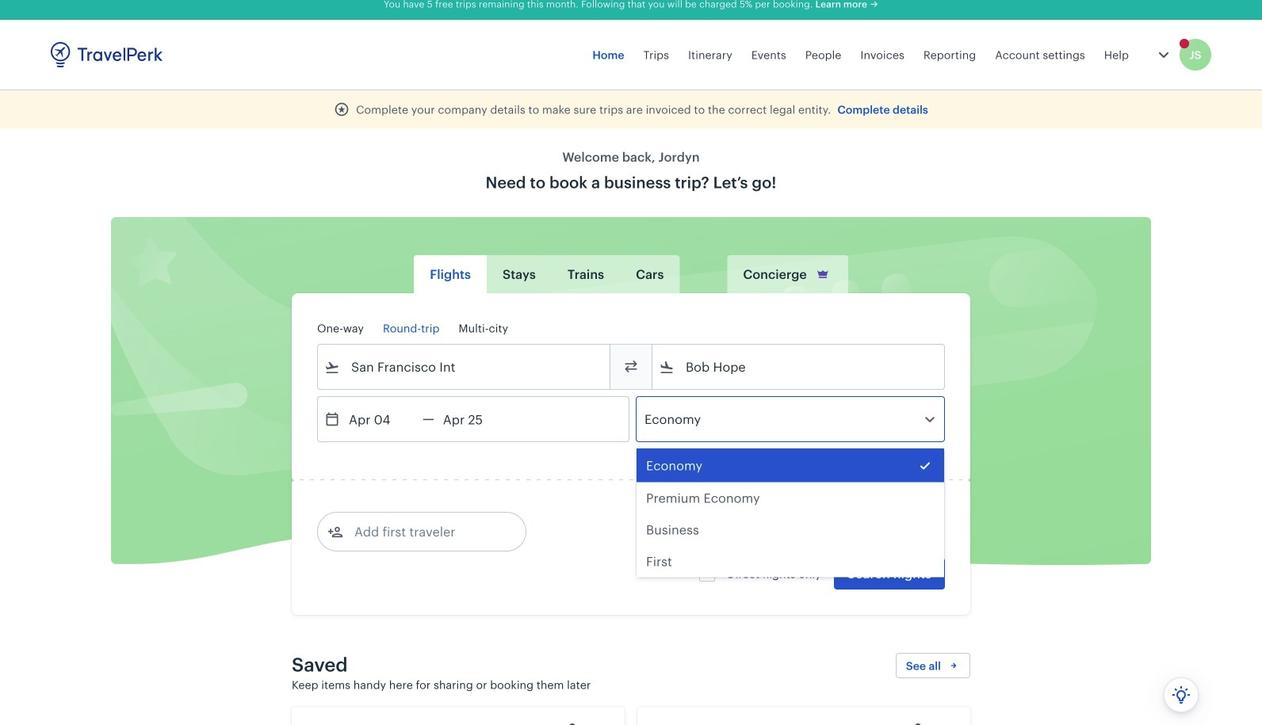 Task type: vqa. For each thing, say whether or not it's contained in the screenshot.
The Return field
no



Task type: describe. For each thing, give the bounding box(es) containing it.
From search field
[[340, 354, 589, 380]]

Return text field
[[434, 397, 517, 442]]



Task type: locate. For each thing, give the bounding box(es) containing it.
Add first traveler search field
[[343, 519, 508, 545]]

Depart text field
[[340, 397, 423, 442]]

To search field
[[675, 354, 924, 380]]



